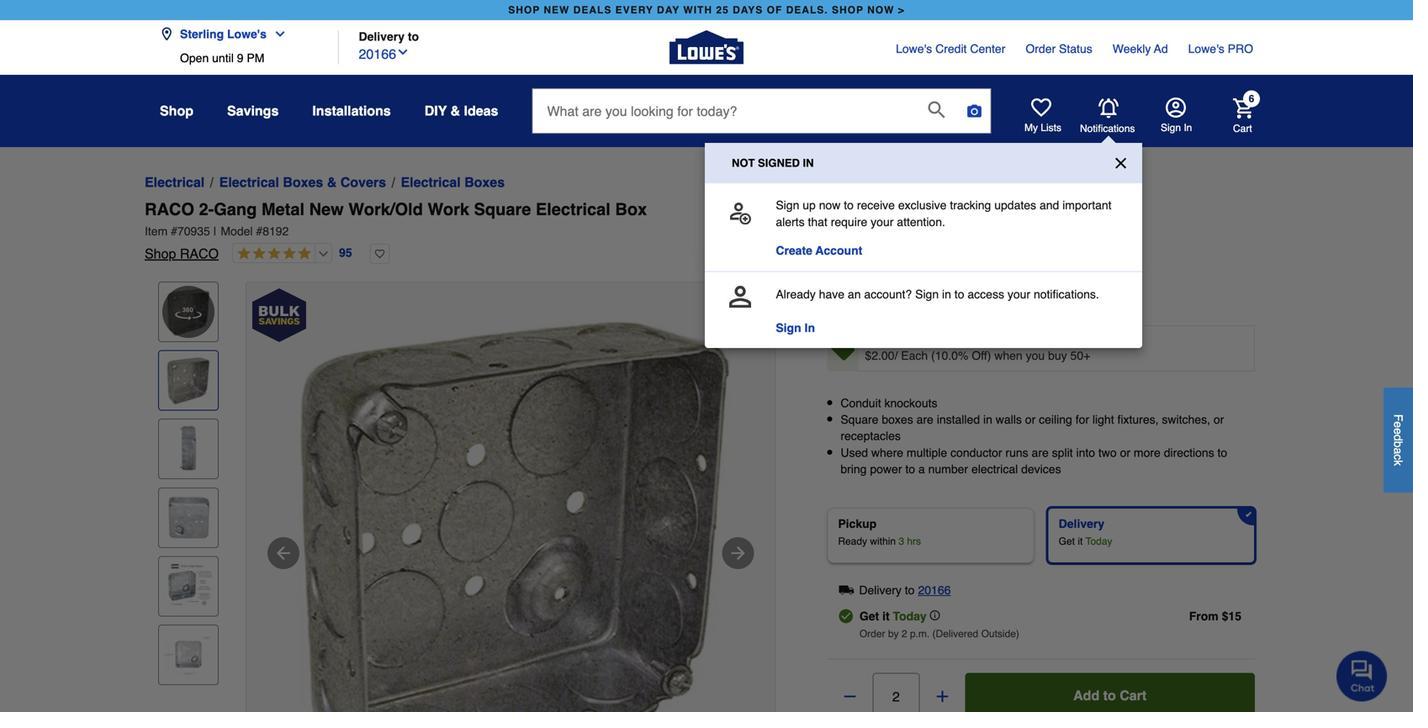 Task type: describe. For each thing, give the bounding box(es) containing it.
it inside the delivery get it today
[[1078, 536, 1083, 548]]

walls
[[996, 413, 1022, 427]]

0 horizontal spatial or
[[1026, 413, 1036, 427]]

4 title image from the top
[[162, 561, 215, 613]]

plus image
[[934, 689, 951, 706]]

boxes for electrical boxes & covers
[[283, 175, 323, 190]]

fixtures,
[[1118, 413, 1159, 427]]

gang
[[214, 200, 257, 219]]

attention.
[[897, 215, 946, 229]]

lowe's credit center link
[[896, 40, 1006, 57]]

1 vertical spatial 20166 button
[[919, 581, 951, 601]]

boxes
[[882, 413, 914, 427]]

f
[[1392, 415, 1406, 422]]

power
[[870, 463, 903, 476]]

order status
[[1026, 42, 1093, 56]]

f e e d b a c k
[[1392, 415, 1406, 467]]

f e e d b a c k button
[[1384, 388, 1414, 493]]

with
[[684, 4, 713, 16]]

1 # from the left
[[171, 225, 177, 238]]

electrical link
[[145, 173, 205, 193]]

lowe's pro link
[[1189, 40, 1254, 57]]

item
[[145, 225, 168, 238]]

savings button
[[227, 96, 279, 126]]

25
[[717, 4, 729, 16]]

up
[[803, 199, 816, 212]]

order for order status
[[1026, 42, 1056, 56]]

1 vertical spatial sign in
[[776, 322, 815, 335]]

that
[[808, 215, 828, 229]]

not signed in
[[732, 157, 814, 170]]

in inside conduit knockouts square boxes are installed in walls or ceiling for light fixtures, switches, or receptacles used where multiple conductor runs are split into two or more directions to bring power to a number electrical devices
[[984, 413, 993, 427]]

from
[[1190, 610, 1219, 624]]

order by 2 p.m. (delivered outside)
[[860, 629, 1020, 640]]

lowe's inside sterling lowe's button
[[227, 27, 267, 41]]

multiple
[[907, 446, 948, 460]]

electrical for electrical boxes
[[401, 175, 461, 190]]

lowe's home improvement account image
[[1166, 98, 1187, 118]]

for
[[1076, 413, 1090, 427]]

you
[[1026, 349, 1045, 363]]

when
[[995, 349, 1023, 363]]

Stepper number input field with increment and decrement buttons number field
[[873, 674, 920, 713]]

runs
[[1006, 446, 1029, 460]]

$ 2 . 22
[[828, 284, 887, 311]]

new
[[309, 200, 344, 219]]

conduit
[[841, 397, 882, 410]]

& inside button
[[451, 103, 460, 119]]

credit
[[936, 42, 967, 56]]

account image
[[730, 286, 752, 308]]

conduit knockouts square boxes are installed in walls or ceiling for light fixtures, switches, or receptacles used where multiple conductor runs are split into two or more directions to bring power to a number electrical devices
[[841, 397, 1228, 476]]

my lists
[[1025, 122, 1062, 134]]

sterling
[[180, 27, 224, 41]]

hrs
[[908, 536, 922, 548]]

|
[[214, 225, 217, 238]]

order status link
[[1026, 40, 1093, 57]]

diy & ideas
[[425, 103, 499, 119]]

diy & ideas button
[[425, 96, 499, 126]]

receptacles
[[841, 430, 901, 443]]

and
[[1040, 199, 1060, 212]]

lowe's home improvement lists image
[[1032, 98, 1052, 118]]

number
[[929, 463, 969, 476]]

1 shop from the left
[[508, 4, 540, 16]]

receive
[[857, 199, 895, 212]]

3 title image from the top
[[162, 492, 215, 544]]

chevron down image
[[396, 45, 410, 59]]

now
[[868, 4, 895, 16]]

lowe's for lowe's pro
[[1189, 42, 1225, 56]]

to inside sign up now to receive exclusive tracking updates and important alerts that require your attention.
[[844, 199, 854, 212]]

create account
[[776, 244, 863, 258]]

check circle filled image
[[839, 609, 853, 624]]

already have an account? sign in to access your notifications.
[[776, 288, 1100, 301]]

signed
[[758, 157, 800, 170]]

lowe's home improvement logo image
[[670, 11, 744, 85]]

light
[[1093, 413, 1115, 427]]

3
[[899, 536, 905, 548]]

open until 9 pm
[[180, 51, 265, 65]]

location image
[[160, 27, 173, 41]]

arrow left image
[[274, 544, 294, 564]]

lowe's for lowe's credit center
[[896, 42, 933, 56]]

sign down already on the top right
[[776, 322, 802, 335]]

to up 'get it today'
[[905, 584, 915, 598]]

to down multiple
[[906, 463, 916, 476]]

1 vertical spatial raco
[[180, 246, 219, 262]]

ideas
[[464, 103, 499, 119]]

diy
[[425, 103, 447, 119]]

2 shop from the left
[[832, 4, 864, 16]]

work
[[428, 200, 470, 219]]

raco inside raco 2-gang metal new work/old work square electrical box item # 70935 | model # 8192
[[145, 200, 194, 219]]

0 horizontal spatial today
[[893, 610, 927, 624]]

have
[[819, 288, 845, 301]]

shop raco
[[145, 246, 219, 262]]

conductor
[[951, 446, 1003, 460]]

50+
[[1071, 349, 1091, 363]]

a inside conduit knockouts square boxes are installed in walls or ceiling for light fixtures, switches, or receptacles used where multiple conductor runs are split into two or more directions to bring power to a number electrical devices
[[919, 463, 926, 476]]

0 horizontal spatial in
[[805, 322, 815, 335]]

square inside conduit knockouts square boxes are installed in walls or ceiling for light fixtures, switches, or receptacles used where multiple conductor runs are split into two or more directions to bring power to a number electrical devices
[[841, 413, 879, 427]]

add to cart
[[1074, 688, 1147, 704]]

electrical
[[972, 463, 1019, 476]]

covers
[[341, 175, 386, 190]]

a inside button
[[1392, 448, 1406, 455]]

shop new deals every day with 25 days of deals. shop now >
[[508, 4, 905, 16]]

exclusive
[[899, 199, 947, 212]]

Search Query text field
[[533, 89, 915, 133]]

electrical boxes & covers link
[[219, 173, 386, 193]]

1 vertical spatial &
[[327, 175, 337, 190]]

sign inside sign in button
[[1161, 122, 1182, 134]]

shop for shop
[[160, 103, 194, 119]]

electrical inside raco 2-gang metal new work/old work square electrical box item # 70935 | model # 8192
[[536, 200, 611, 219]]

already
[[776, 288, 816, 301]]

0 vertical spatial 20166 button
[[359, 43, 410, 64]]

5 title image from the top
[[162, 629, 215, 682]]

installations button
[[313, 96, 391, 126]]

notifications.
[[1034, 288, 1100, 301]]

electrical for electrical
[[145, 175, 205, 190]]

box
[[616, 200, 647, 219]]

4.8 stars image
[[233, 247, 311, 262]]

sterling lowe's
[[180, 27, 267, 41]]

(delivered
[[933, 629, 979, 640]]

lowe's home improvement cart image
[[1234, 98, 1254, 118]]

installations
[[313, 103, 391, 119]]

to up chevron down icon
[[408, 30, 419, 43]]

bib badge image
[[252, 289, 306, 343]]

item number 7 0 9 3 5 and model number 8 1 9 2 element
[[145, 223, 1269, 240]]

weekly ad link
[[1113, 40, 1169, 57]]

22
[[860, 284, 887, 311]]

where
[[872, 446, 904, 460]]

p.m.
[[910, 629, 930, 640]]

1 title image from the top
[[162, 355, 215, 407]]

work/old
[[349, 200, 423, 219]]

1 horizontal spatial 2
[[902, 629, 908, 640]]

to right directions
[[1218, 446, 1228, 460]]

new
[[544, 4, 570, 16]]

1 vertical spatial your
[[1008, 288, 1031, 301]]

deals
[[574, 4, 612, 16]]



Task type: vqa. For each thing, say whether or not it's contained in the screenshot.
topmost "Shop"
yes



Task type: locate. For each thing, give the bounding box(es) containing it.
0 vertical spatial today
[[1086, 536, 1113, 548]]

0 vertical spatial are
[[917, 413, 934, 427]]

1 vertical spatial 2
[[902, 629, 908, 640]]

1 horizontal spatial lowe's
[[896, 42, 933, 56]]

of
[[767, 4, 783, 16]]

title image
[[162, 355, 215, 407], [162, 423, 215, 476], [162, 492, 215, 544], [162, 561, 215, 613], [162, 629, 215, 682]]

minus image
[[842, 689, 859, 706]]

to right add
[[1104, 688, 1117, 704]]

1 horizontal spatial &
[[451, 103, 460, 119]]

#
[[171, 225, 177, 238], [256, 225, 263, 238]]

raco up item
[[145, 200, 194, 219]]

0 horizontal spatial sign in
[[776, 322, 815, 335]]

info image
[[931, 611, 941, 621]]

or right switches,
[[1214, 413, 1225, 427]]

today
[[1086, 536, 1113, 548], [893, 610, 927, 624]]

delivery for delivery get it today
[[1059, 518, 1105, 531]]

a down multiple
[[919, 463, 926, 476]]

0 vertical spatial order
[[1026, 42, 1056, 56]]

or right two at the right bottom of the page
[[1121, 446, 1131, 460]]

account
[[816, 244, 863, 258]]

deals.
[[787, 4, 829, 16]]

directions
[[1165, 446, 1215, 460]]

knockouts
[[885, 397, 938, 410]]

used
[[841, 446, 869, 460]]

lowe's inside lowe's credit center link
[[896, 42, 933, 56]]

2 vertical spatial delivery
[[860, 584, 902, 598]]

1 horizontal spatial in
[[1184, 122, 1193, 134]]

0 vertical spatial your
[[871, 215, 894, 229]]

heart outline image
[[370, 244, 390, 264]]

square right work
[[474, 200, 531, 219]]

my
[[1025, 122, 1039, 134]]

important
[[1063, 199, 1112, 212]]

lowe's left pro
[[1189, 42, 1225, 56]]

sign up now to receive exclusive tracking updates and important alerts that require your attention.
[[776, 199, 1115, 229]]

square inside raco 2-gang metal new work/old work square electrical box item # 70935 | model # 8192
[[474, 200, 531, 219]]

& right diy
[[451, 103, 460, 119]]

1 horizontal spatial #
[[256, 225, 263, 238]]

1 horizontal spatial or
[[1121, 446, 1131, 460]]

lowe's inside lowe's pro link
[[1189, 42, 1225, 56]]

$2.00/ each (10.0% off) when you buy 50+
[[866, 349, 1091, 363]]

add to cart button
[[966, 674, 1256, 713]]

bring
[[841, 463, 867, 476]]

weekly
[[1113, 42, 1152, 56]]

0 horizontal spatial a
[[919, 463, 926, 476]]

delivery up 'get it today'
[[860, 584, 902, 598]]

status
[[1060, 42, 1093, 56]]

1 horizontal spatial order
[[1026, 42, 1056, 56]]

20166 down delivery to
[[359, 46, 396, 62]]

get down 'devices'
[[1059, 536, 1076, 548]]

sign right account?
[[916, 288, 939, 301]]

square down conduit
[[841, 413, 879, 427]]

1 horizontal spatial in
[[984, 413, 993, 427]]

are
[[917, 413, 934, 427], [1032, 446, 1049, 460]]

delivery
[[359, 30, 405, 43], [1059, 518, 1105, 531], [860, 584, 902, 598]]

1 horizontal spatial 20166
[[919, 584, 951, 598]]

add user image
[[730, 203, 752, 225]]

2 e from the top
[[1392, 429, 1406, 435]]

1 horizontal spatial get
[[1059, 536, 1076, 548]]

electrical
[[145, 175, 205, 190], [219, 175, 279, 190], [401, 175, 461, 190], [536, 200, 611, 219]]

until
[[212, 51, 234, 65]]

shop for shop raco
[[145, 246, 176, 262]]

in down already on the top right
[[805, 322, 815, 335]]

ceiling
[[1039, 413, 1073, 427]]

2 horizontal spatial delivery
[[1059, 518, 1105, 531]]

a
[[1392, 448, 1406, 455], [919, 463, 926, 476]]

0 horizontal spatial lowe's
[[227, 27, 267, 41]]

1 horizontal spatial today
[[1086, 536, 1113, 548]]

delivery to
[[359, 30, 419, 43]]

0 horizontal spatial are
[[917, 413, 934, 427]]

or right walls
[[1026, 413, 1036, 427]]

0 horizontal spatial &
[[327, 175, 337, 190]]

k
[[1392, 461, 1406, 467]]

your inside sign up now to receive exclusive tracking updates and important alerts that require your attention.
[[871, 215, 894, 229]]

in inside button
[[1184, 122, 1193, 134]]

None search field
[[532, 88, 992, 147]]

1 horizontal spatial sign in
[[1161, 122, 1193, 134]]

are down knockouts
[[917, 413, 934, 427]]

shop left new
[[508, 4, 540, 16]]

your
[[871, 215, 894, 229], [1008, 288, 1031, 301]]

in left walls
[[984, 413, 993, 427]]

boxes up metal at the left of page
[[283, 175, 323, 190]]

shop
[[160, 103, 194, 119], [145, 246, 176, 262]]

option group containing pickup
[[821, 502, 1262, 571]]

2
[[841, 284, 854, 311], [902, 629, 908, 640]]

0 vertical spatial shop
[[160, 103, 194, 119]]

1 vertical spatial a
[[919, 463, 926, 476]]

to
[[408, 30, 419, 43], [844, 199, 854, 212], [955, 288, 965, 301], [1218, 446, 1228, 460], [906, 463, 916, 476], [905, 584, 915, 598], [1104, 688, 1117, 704]]

alerts
[[776, 215, 805, 229]]

delivery for delivery to 20166
[[860, 584, 902, 598]]

delivery up chevron down icon
[[359, 30, 405, 43]]

shop down open
[[160, 103, 194, 119]]

0 vertical spatial square
[[474, 200, 531, 219]]

pro
[[1228, 42, 1254, 56]]

electrical up gang
[[219, 175, 279, 190]]

option group
[[821, 502, 1262, 571]]

1 vertical spatial delivery
[[1059, 518, 1105, 531]]

in
[[1184, 122, 1193, 134], [805, 322, 815, 335]]

1 vertical spatial cart
[[1120, 688, 1147, 704]]

20166 button up the installations
[[359, 43, 410, 64]]

installed
[[937, 413, 981, 427]]

0 horizontal spatial it
[[883, 610, 890, 624]]

delivery get it today
[[1059, 518, 1113, 548]]

2 boxes from the left
[[465, 175, 505, 190]]

raco down 70935
[[180, 246, 219, 262]]

electrical for electrical boxes & covers
[[219, 175, 279, 190]]

weekly ad
[[1113, 42, 1169, 56]]

0 horizontal spatial boxes
[[283, 175, 323, 190]]

camera image
[[967, 103, 983, 120]]

1 vertical spatial square
[[841, 413, 879, 427]]

0 vertical spatial raco
[[145, 200, 194, 219]]

savings
[[227, 103, 279, 119]]

1 horizontal spatial are
[[1032, 446, 1049, 460]]

1 horizontal spatial 20166 button
[[919, 581, 951, 601]]

sign down lowe's home improvement account icon
[[1161, 122, 1182, 134]]

shop new deals every day with 25 days of deals. shop now > link
[[505, 0, 909, 20]]

0 horizontal spatial 20166 button
[[359, 43, 410, 64]]

0 horizontal spatial cart
[[1120, 688, 1147, 704]]

access
[[968, 288, 1005, 301]]

# right model
[[256, 225, 263, 238]]

now
[[819, 199, 841, 212]]

# right item
[[171, 225, 177, 238]]

1 e from the top
[[1392, 422, 1406, 429]]

boxes up work
[[465, 175, 505, 190]]

2 horizontal spatial or
[[1214, 413, 1225, 427]]

chevron down image
[[267, 27, 287, 41]]

$
[[828, 284, 841, 311]]

shop down item
[[145, 246, 176, 262]]

1 horizontal spatial delivery
[[860, 584, 902, 598]]

metal
[[262, 200, 305, 219]]

get it today
[[860, 610, 927, 624]]

updates
[[995, 199, 1037, 212]]

delivery inside the delivery get it today
[[1059, 518, 1105, 531]]

2 # from the left
[[256, 225, 263, 238]]

$2.00/
[[866, 349, 898, 363]]

get inside the delivery get it today
[[1059, 536, 1076, 548]]

2 title image from the top
[[162, 423, 215, 476]]

cart inside button
[[1120, 688, 1147, 704]]

0 vertical spatial it
[[1078, 536, 1083, 548]]

cart
[[1234, 123, 1253, 134], [1120, 688, 1147, 704]]

1 vertical spatial it
[[883, 610, 890, 624]]

6
[[1249, 93, 1255, 105]]

cart down lowe's home improvement cart 'image'
[[1234, 123, 1253, 134]]

20166 button
[[359, 43, 410, 64], [919, 581, 951, 601]]

chat invite button image
[[1337, 651, 1389, 702]]

e up d
[[1392, 422, 1406, 429]]

0 vertical spatial sign in
[[1161, 122, 1193, 134]]

1 horizontal spatial square
[[841, 413, 879, 427]]

0 horizontal spatial 20166
[[359, 46, 396, 62]]

0 vertical spatial delivery
[[359, 30, 405, 43]]

ready
[[839, 536, 868, 548]]

outside)
[[982, 629, 1020, 640]]

0 horizontal spatial 2
[[841, 284, 854, 311]]

buy
[[1049, 349, 1068, 363]]

sign in down lowe's home improvement account icon
[[1161, 122, 1193, 134]]

it
[[1078, 536, 1083, 548], [883, 610, 890, 624]]

20166 up info icon at the right bottom of page
[[919, 584, 951, 598]]

0 vertical spatial get
[[1059, 536, 1076, 548]]

boxes for electrical boxes
[[465, 175, 505, 190]]

20166 inside button
[[359, 46, 396, 62]]

arrow right image
[[728, 544, 748, 564]]

0 vertical spatial in
[[943, 288, 952, 301]]

1 horizontal spatial your
[[1008, 288, 1031, 301]]

electrical boxes link
[[401, 173, 505, 193]]

cart right add
[[1120, 688, 1147, 704]]

1 horizontal spatial cart
[[1234, 123, 1253, 134]]

1 horizontal spatial boxes
[[465, 175, 505, 190]]

lowe's left credit on the right of the page
[[896, 42, 933, 56]]

0 vertical spatial cart
[[1234, 123, 1253, 134]]

2 horizontal spatial lowe's
[[1189, 42, 1225, 56]]

today inside the delivery get it today
[[1086, 536, 1113, 548]]

20166
[[359, 46, 396, 62], [919, 584, 951, 598]]

lowe's credit center
[[896, 42, 1006, 56]]

0 vertical spatial a
[[1392, 448, 1406, 455]]

order left by at the bottom
[[860, 629, 886, 640]]

boxes
[[283, 175, 323, 190], [465, 175, 505, 190]]

sign up "alerts"
[[776, 199, 800, 212]]

order for order by 2 p.m. (delivered outside)
[[860, 629, 886, 640]]

electrical left box
[[536, 200, 611, 219]]

close image
[[1113, 155, 1129, 171]]

model
[[221, 225, 253, 238]]

open
[[180, 51, 209, 65]]

0 horizontal spatial shop
[[508, 4, 540, 16]]

delivery for delivery to
[[359, 30, 405, 43]]

a up k
[[1392, 448, 1406, 455]]

or
[[1026, 413, 1036, 427], [1214, 413, 1225, 427], [1121, 446, 1131, 460]]

1 horizontal spatial it
[[1078, 536, 1083, 548]]

delivery down 'devices'
[[1059, 518, 1105, 531]]

off)
[[972, 349, 992, 363]]

shop button
[[160, 96, 194, 126]]

lowe's
[[227, 27, 267, 41], [896, 42, 933, 56], [1189, 42, 1225, 56]]

sign inside sign up now to receive exclusive tracking updates and important alerts that require your attention.
[[776, 199, 800, 212]]

order inside order status link
[[1026, 42, 1056, 56]]

1 vertical spatial are
[[1032, 446, 1049, 460]]

0 horizontal spatial order
[[860, 629, 886, 640]]

tag filled image
[[831, 337, 855, 361]]

your down receive
[[871, 215, 894, 229]]

shop left now
[[832, 4, 864, 16]]

0 horizontal spatial your
[[871, 215, 894, 229]]

2-
[[199, 200, 214, 219]]

>
[[899, 4, 905, 16]]

0 horizontal spatial delivery
[[359, 30, 405, 43]]

days
[[733, 4, 764, 16]]

0 horizontal spatial #
[[171, 225, 177, 238]]

are up 'devices'
[[1032, 446, 1049, 460]]

in down lowe's home improvement account icon
[[1184, 122, 1193, 134]]

to up require
[[844, 199, 854, 212]]

0 horizontal spatial in
[[943, 288, 952, 301]]

1 horizontal spatial shop
[[832, 4, 864, 16]]

your right access
[[1008, 288, 1031, 301]]

within
[[870, 536, 896, 548]]

8192
[[263, 225, 289, 238]]

d
[[1392, 435, 1406, 442]]

1 vertical spatial 20166
[[919, 584, 951, 598]]

& up new
[[327, 175, 337, 190]]

in
[[943, 288, 952, 301], [984, 413, 993, 427]]

1 vertical spatial order
[[860, 629, 886, 640]]

in left access
[[943, 288, 952, 301]]

1 vertical spatial in
[[984, 413, 993, 427]]

switches,
[[1163, 413, 1211, 427]]

sign in
[[1161, 122, 1193, 134], [776, 322, 815, 335]]

0 horizontal spatial get
[[860, 610, 880, 624]]

center
[[971, 42, 1006, 56]]

1 horizontal spatial a
[[1392, 448, 1406, 455]]

0 vertical spatial &
[[451, 103, 460, 119]]

pickup
[[839, 518, 877, 531]]

electrical up 2-
[[145, 175, 205, 190]]

lowe's pro
[[1189, 42, 1254, 56]]

to left access
[[955, 288, 965, 301]]

1 vertical spatial get
[[860, 610, 880, 624]]

0 vertical spatial 2
[[841, 284, 854, 311]]

20166 button up info icon at the right bottom of page
[[919, 581, 951, 601]]

1 vertical spatial in
[[805, 322, 815, 335]]

get
[[1059, 536, 1076, 548], [860, 610, 880, 624]]

0 vertical spatial 20166
[[359, 46, 396, 62]]

lowe's home improvement notification center image
[[1099, 98, 1119, 118]]

lowe's up 9
[[227, 27, 267, 41]]

order left status at the top
[[1026, 42, 1056, 56]]

truck filled image
[[839, 583, 854, 598]]

1 boxes from the left
[[283, 175, 323, 190]]

more
[[1134, 446, 1161, 460]]

1 vertical spatial today
[[893, 610, 927, 624]]

not
[[732, 157, 755, 170]]

e up b on the bottom right of page
[[1392, 429, 1406, 435]]

.
[[854, 284, 860, 311]]

electrical up work
[[401, 175, 461, 190]]

get right check circle filled icon
[[860, 610, 880, 624]]

account?
[[865, 288, 912, 301]]

1 vertical spatial shop
[[145, 246, 176, 262]]

from $15
[[1190, 610, 1242, 624]]

sign in down already on the top right
[[776, 322, 815, 335]]

0 vertical spatial in
[[1184, 122, 1193, 134]]

0 horizontal spatial square
[[474, 200, 531, 219]]

search image
[[929, 101, 945, 118]]

to inside add to cart button
[[1104, 688, 1117, 704]]



